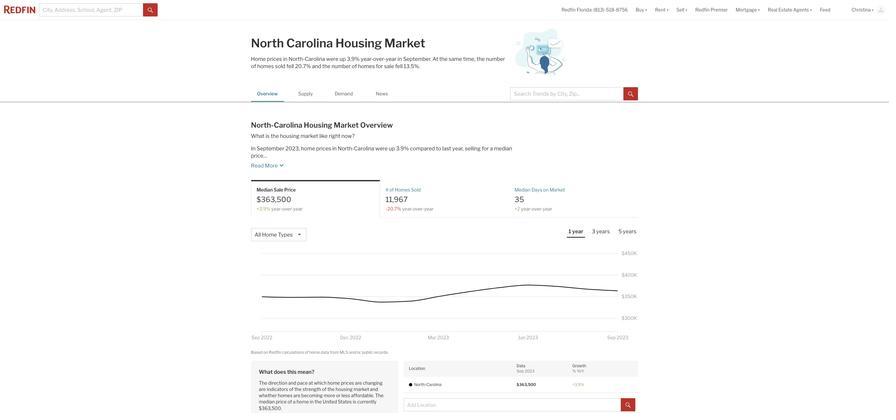 Task type: locate. For each thing, give the bounding box(es) containing it.
median left sale
[[257, 187, 273, 193]]

whether
[[259, 393, 277, 399]]

over- inside # of homes sold 11,967 -20.7% year-over-year
[[414, 206, 425, 212]]

▾ for christina ▾
[[873, 7, 875, 13]]

redfin left premier
[[696, 7, 710, 13]]

up down north carolina housing market
[[340, 56, 346, 62]]

0 vertical spatial up
[[340, 56, 346, 62]]

and down changing
[[370, 387, 378, 392]]

1 horizontal spatial 20.7%
[[388, 206, 402, 212]]

are down pace
[[294, 393, 301, 399]]

mortgage ▾ button
[[736, 0, 761, 20]]

0 horizontal spatial a
[[293, 399, 296, 405]]

are
[[355, 380, 362, 386], [259, 387, 266, 392], [294, 393, 301, 399]]

0 vertical spatial home
[[251, 56, 266, 62]]

data
[[321, 350, 329, 355]]

the down 'becoming' at the left of page
[[315, 399, 322, 405]]

0 horizontal spatial 20.7%
[[295, 63, 311, 69]]

1 horizontal spatial price
[[276, 399, 287, 405]]

3.9% inside in september 2023, home prices in north-carolina were up 3.9% compared to last year, selling for a median price
[[396, 146, 409, 152]]

+3.9%
[[257, 206, 271, 212], [573, 382, 585, 387]]

the
[[440, 56, 448, 62], [477, 56, 485, 62], [323, 63, 331, 69], [271, 133, 279, 139], [295, 387, 302, 392], [328, 387, 335, 392], [315, 399, 322, 405]]

1 horizontal spatial market
[[354, 387, 369, 392]]

home down north
[[251, 56, 266, 62]]

market
[[385, 36, 426, 50], [334, 121, 359, 129], [550, 187, 566, 193]]

1 horizontal spatial years
[[624, 229, 637, 235]]

compared
[[410, 146, 435, 152]]

1 horizontal spatial median
[[495, 146, 513, 152]]

1 horizontal spatial were
[[376, 146, 388, 152]]

demand
[[335, 91, 353, 97]]

2 ▾ from the left
[[667, 7, 669, 13]]

home prices in north-carolina were up 3.9% year-over-year in september. at the same time, the number of homes sold fell 20.7% and the number of homes for sale fell 13.5%.
[[251, 56, 506, 69]]

1 vertical spatial 20.7%
[[388, 206, 402, 212]]

over- down price
[[282, 206, 293, 212]]

6 ▾ from the left
[[873, 7, 875, 13]]

of right #
[[390, 187, 394, 193]]

years
[[597, 229, 610, 235], [624, 229, 637, 235]]

the direction and pace at which home prices are changing are indicators of the strength of the housing market and whether homes are becoming more or less affordable. the median price of a home in the united states is currently $363,500.
[[259, 380, 384, 411]]

prices down like
[[316, 146, 332, 152]]

$363,500 down 2023
[[517, 382, 537, 387]]

0 horizontal spatial up
[[340, 56, 346, 62]]

0 vertical spatial for
[[376, 63, 383, 69]]

1 year
[[569, 229, 584, 235]]

home right all
[[262, 232, 277, 238]]

over- up sale
[[374, 56, 386, 62]]

the right at
[[440, 56, 448, 62]]

▾ right christina
[[873, 7, 875, 13]]

1 horizontal spatial homes
[[278, 393, 293, 399]]

prices up the less
[[341, 380, 354, 386]]

1 horizontal spatial +3.9%
[[573, 382, 585, 387]]

0 horizontal spatial median
[[257, 187, 273, 193]]

$363,500 down sale
[[257, 195, 292, 204]]

home
[[301, 146, 315, 152], [310, 350, 320, 355], [328, 380, 340, 386], [297, 399, 309, 405]]

sale
[[385, 63, 394, 69]]

year- inside median sale price $363,500 +3.9% year-over-year
[[272, 206, 282, 212]]

and inside home prices in north-carolina were up 3.9% year-over-year in september. at the same time, the number of homes sold fell 20.7% and the number of homes for sale fell 13.5%.
[[312, 63, 321, 69]]

1 median from the left
[[257, 187, 273, 193]]

is
[[266, 133, 270, 139], [353, 399, 357, 405]]

year- inside home prices in north-carolina were up 3.9% year-over-year in september. at the same time, the number of homes sold fell 20.7% and the number of homes for sale fell 13.5%.
[[361, 56, 374, 62]]

market for north carolina housing market
[[385, 36, 426, 50]]

mortgage
[[736, 7, 758, 13]]

1 horizontal spatial are
[[294, 393, 301, 399]]

5 years button
[[617, 228, 639, 237]]

housing for north-
[[304, 121, 333, 129]]

▾ right rent
[[667, 7, 669, 13]]

were inside in september 2023, home prices in north-carolina were up 3.9% compared to last year, selling for a median price
[[376, 146, 388, 152]]

0 horizontal spatial number
[[332, 63, 351, 69]]

are up whether
[[259, 387, 266, 392]]

market left like
[[301, 133, 318, 139]]

median
[[257, 187, 273, 193], [515, 187, 531, 193]]

were up read more link
[[376, 146, 388, 152]]

sell
[[677, 7, 685, 13]]

+3.9% up all
[[257, 206, 271, 212]]

number right time,
[[486, 56, 506, 62]]

City, Address, School, Agent, ZIP search field
[[39, 3, 143, 16]]

2 horizontal spatial homes
[[358, 63, 375, 69]]

20.7% down 11,967
[[388, 206, 402, 212]]

yoy
[[577, 369, 585, 374]]

homes left the sold
[[257, 63, 274, 69]]

and left pace
[[289, 380, 297, 386]]

0 vertical spatial +3.9%
[[257, 206, 271, 212]]

1 vertical spatial housing
[[304, 121, 333, 129]]

0 vertical spatial market
[[385, 36, 426, 50]]

0 vertical spatial and
[[312, 63, 321, 69]]

1 vertical spatial median
[[259, 399, 275, 405]]

in up the sold
[[283, 56, 288, 62]]

based
[[251, 350, 263, 355]]

fell right the sold
[[287, 63, 294, 69]]

market right "days"
[[550, 187, 566, 193]]

prices inside in september 2023, home prices in north-carolina were up 3.9% compared to last year, selling for a median price
[[316, 146, 332, 152]]

on
[[544, 187, 549, 193], [264, 350, 268, 355]]

1 vertical spatial price
[[276, 399, 287, 405]]

what left does
[[259, 369, 273, 375]]

1 horizontal spatial fell
[[396, 63, 403, 69]]

for left sale
[[376, 63, 383, 69]]

%
[[573, 369, 577, 374]]

on right "days"
[[544, 187, 549, 193]]

real estate agents ▾ link
[[769, 0, 813, 20]]

housing up like
[[304, 121, 333, 129]]

and up supply link
[[312, 63, 321, 69]]

christina ▾
[[852, 7, 875, 13]]

price up $363,500.
[[276, 399, 287, 405]]

over-
[[374, 56, 386, 62], [282, 206, 293, 212], [414, 206, 425, 212], [532, 206, 543, 212]]

median up 35
[[515, 187, 531, 193]]

is up september
[[266, 133, 270, 139]]

is right states
[[353, 399, 357, 405]]

years inside button
[[624, 229, 637, 235]]

1 vertical spatial home
[[262, 232, 277, 238]]

sell ▾ button
[[673, 0, 692, 20]]

0 horizontal spatial overview
[[257, 91, 278, 97]]

1 vertical spatial submit search image
[[626, 403, 631, 408]]

2 vertical spatial prices
[[341, 380, 354, 386]]

home
[[251, 56, 266, 62], [262, 232, 277, 238]]

median inside the direction and pace at which home prices are changing are indicators of the strength of the housing market and whether homes are becoming more or less affordable. the median price of a home in the united states is currently $363,500.
[[259, 399, 275, 405]]

1 horizontal spatial a
[[490, 146, 493, 152]]

market up september.
[[385, 36, 426, 50]]

up
[[340, 56, 346, 62], [389, 146, 395, 152]]

september.
[[404, 56, 432, 62]]

redfin premier button
[[692, 0, 733, 20]]

in
[[251, 146, 256, 152]]

submit search image
[[148, 7, 153, 13], [626, 403, 631, 408]]

3.9% down north carolina housing market
[[347, 56, 360, 62]]

▾ for mortgage ▾
[[759, 7, 761, 13]]

sold
[[412, 187, 421, 193]]

0 vertical spatial 20.7%
[[295, 63, 311, 69]]

of right indicators
[[289, 387, 294, 392]]

mean?
[[298, 369, 315, 375]]

prices inside the direction and pace at which home prices are changing are indicators of the strength of the housing market and whether homes are becoming more or less affordable. the median price of a home in the united states is currently $363,500.
[[341, 380, 354, 386]]

0 vertical spatial are
[[355, 380, 362, 386]]

housing up home prices in north-carolina were up 3.9% year-over-year in september. at the same time, the number of homes sold fell 20.7% and the number of homes for sale fell 13.5%. on the top
[[336, 36, 382, 50]]

1 horizontal spatial housing
[[336, 387, 353, 392]]

are up affordable.
[[355, 380, 362, 386]]

0 horizontal spatial submit search image
[[148, 7, 153, 13]]

3.9% inside home prices in north-carolina were up 3.9% year-over-year in september. at the same time, the number of homes sold fell 20.7% and the number of homes for sale fell 13.5%.
[[347, 56, 360, 62]]

of down indicators
[[288, 399, 292, 405]]

real estate agents ▾
[[769, 7, 813, 13]]

3.9% left compared on the left top
[[396, 146, 409, 152]]

0 horizontal spatial market
[[301, 133, 318, 139]]

what up in
[[251, 133, 265, 139]]

the right time,
[[477, 56, 485, 62]]

housing up the less
[[336, 387, 353, 392]]

Search Trends by City, Zip... search field
[[511, 87, 624, 100]]

homes down indicators
[[278, 393, 293, 399]]

number down north carolina housing market
[[332, 63, 351, 69]]

years for 3 years
[[597, 229, 610, 235]]

0 vertical spatial what
[[251, 133, 265, 139]]

of down north carolina housing market
[[352, 63, 357, 69]]

redfin for redfin premier
[[696, 7, 710, 13]]

median down whether
[[259, 399, 275, 405]]

median inside median days on market 35 +2 year-over-year
[[515, 187, 531, 193]]

on inside median days on market 35 +2 year-over-year
[[544, 187, 549, 193]]

north- inside in september 2023, home prices in north-carolina were up 3.9% compared to last year, selling for a median price
[[338, 146, 354, 152]]

1 vertical spatial and
[[289, 380, 297, 386]]

price down in
[[251, 153, 264, 159]]

1 vertical spatial $363,500
[[517, 382, 537, 387]]

were
[[327, 56, 339, 62], [376, 146, 388, 152]]

2 horizontal spatial prices
[[341, 380, 354, 386]]

0 vertical spatial number
[[486, 56, 506, 62]]

0 vertical spatial on
[[544, 187, 549, 193]]

1 horizontal spatial overview
[[361, 121, 393, 129]]

over- down "days"
[[532, 206, 543, 212]]

1 years from the left
[[597, 229, 610, 235]]

years inside 'button'
[[597, 229, 610, 235]]

median
[[495, 146, 513, 152], [259, 399, 275, 405]]

year- inside median days on market 35 +2 year-over-year
[[521, 206, 532, 212]]

the down pace
[[295, 387, 302, 392]]

housing
[[336, 36, 382, 50], [304, 121, 333, 129]]

rent ▾
[[656, 7, 669, 13]]

1 vertical spatial prices
[[316, 146, 332, 152]]

0 horizontal spatial housing
[[304, 121, 333, 129]]

median inside in september 2023, home prices in north-carolina were up 3.9% compared to last year, selling for a median price
[[495, 146, 513, 152]]

(813)-
[[594, 7, 607, 13]]

fell right sale
[[396, 63, 403, 69]]

1 vertical spatial a
[[293, 399, 296, 405]]

sell ▾
[[677, 7, 688, 13]]

0 horizontal spatial redfin
[[269, 350, 281, 355]]

1 horizontal spatial 3.9%
[[396, 146, 409, 152]]

years right 5
[[624, 229, 637, 235]]

for inside in september 2023, home prices in north-carolina were up 3.9% compared to last year, selling for a median price
[[482, 146, 489, 152]]

housing
[[280, 133, 300, 139], [336, 387, 353, 392]]

1
[[569, 229, 572, 235]]

20.7% right the sold
[[295, 63, 311, 69]]

currently
[[358, 399, 377, 405]]

median for $363,500
[[257, 187, 273, 193]]

homes inside the direction and pace at which home prices are changing are indicators of the strength of the housing market and whether homes are becoming more or less affordable. the median price of a home in the united states is currently $363,500.
[[278, 393, 293, 399]]

1 horizontal spatial on
[[544, 187, 549, 193]]

1 horizontal spatial redfin
[[562, 7, 576, 13]]

home inside in september 2023, home prices in north-carolina were up 3.9% compared to last year, selling for a median price
[[301, 146, 315, 152]]

home up more
[[328, 380, 340, 386]]

news
[[376, 91, 388, 97]]

does
[[274, 369, 286, 375]]

redfin florida: (813)-518-8756
[[562, 7, 629, 13]]

the up more
[[328, 387, 335, 392]]

#
[[386, 187, 389, 193]]

2 median from the left
[[515, 187, 531, 193]]

+3.9% down yoy
[[573, 382, 585, 387]]

4 ▾ from the left
[[759, 7, 761, 13]]

what
[[251, 133, 265, 139], [259, 369, 273, 375]]

the up whether
[[259, 380, 267, 386]]

0 vertical spatial a
[[490, 146, 493, 152]]

3 years button
[[591, 228, 612, 237]]

11,967
[[386, 195, 408, 204]]

for inside home prices in north-carolina were up 3.9% year-over-year in september. at the same time, the number of homes sold fell 20.7% and the number of homes for sale fell 13.5%.
[[376, 63, 383, 69]]

0 horizontal spatial median
[[259, 399, 275, 405]]

on right the based
[[264, 350, 268, 355]]

1 fell from the left
[[287, 63, 294, 69]]

0 horizontal spatial the
[[259, 380, 267, 386]]

home down what is the housing market like right now?
[[301, 146, 315, 152]]

0 horizontal spatial 3.9%
[[347, 56, 360, 62]]

2 horizontal spatial market
[[550, 187, 566, 193]]

0 horizontal spatial are
[[259, 387, 266, 392]]

1 vertical spatial is
[[353, 399, 357, 405]]

1 ▾ from the left
[[646, 7, 648, 13]]

0 vertical spatial is
[[266, 133, 270, 139]]

▾
[[646, 7, 648, 13], [667, 7, 669, 13], [686, 7, 688, 13], [759, 7, 761, 13], [811, 7, 813, 13], [873, 7, 875, 13]]

homes left sale
[[358, 63, 375, 69]]

1 vertical spatial what
[[259, 369, 273, 375]]

in down 'becoming' at the left of page
[[310, 399, 314, 405]]

submit search image
[[629, 91, 634, 97]]

518-
[[607, 7, 617, 13]]

market for median days on market 35 +2 year-over-year
[[550, 187, 566, 193]]

market up affordable.
[[354, 387, 369, 392]]

5 ▾ from the left
[[811, 7, 813, 13]]

3 ▾ from the left
[[686, 7, 688, 13]]

read
[[251, 163, 264, 169]]

2 vertical spatial market
[[550, 187, 566, 193]]

carolina inside home prices in north-carolina were up 3.9% year-over-year in september. at the same time, the number of homes sold fell 20.7% and the number of homes for sale fell 13.5%.
[[305, 56, 325, 62]]

1 vertical spatial market
[[334, 121, 359, 129]]

0 horizontal spatial price
[[251, 153, 264, 159]]

market up now?
[[334, 121, 359, 129]]

north carolina housing market
[[251, 36, 426, 50]]

1 horizontal spatial median
[[515, 187, 531, 193]]

0 vertical spatial price
[[251, 153, 264, 159]]

were inside home prices in north-carolina were up 3.9% year-over-year in september. at the same time, the number of homes sold fell 20.7% and the number of homes for sale fell 13.5%.
[[327, 56, 339, 62]]

overview up in september 2023, home prices in north-carolina were up 3.9% compared to last year, selling for a median price
[[361, 121, 393, 129]]

of right calculations
[[305, 350, 309, 355]]

▾ right the mortgage
[[759, 7, 761, 13]]

1 horizontal spatial market
[[385, 36, 426, 50]]

0 horizontal spatial homes
[[257, 63, 274, 69]]

christina
[[852, 7, 872, 13]]

1 vertical spatial up
[[389, 146, 395, 152]]

year
[[386, 56, 397, 62], [293, 206, 303, 212], [425, 206, 434, 212], [543, 206, 553, 212], [573, 229, 584, 235]]

median inside median sale price $363,500 +3.9% year-over-year
[[257, 187, 273, 193]]

0 horizontal spatial +3.9%
[[257, 206, 271, 212]]

for right selling
[[482, 146, 489, 152]]

1 vertical spatial were
[[376, 146, 388, 152]]

median right selling
[[495, 146, 513, 152]]

1 horizontal spatial the
[[376, 393, 384, 399]]

year inside 1 year button
[[573, 229, 584, 235]]

years right 3
[[597, 229, 610, 235]]

2 years from the left
[[624, 229, 637, 235]]

price inside the direction and pace at which home prices are changing are indicators of the strength of the housing market and whether homes are becoming more or less affordable. the median price of a home in the united states is currently $363,500.
[[276, 399, 287, 405]]

north- inside home prices in north-carolina were up 3.9% year-over-year in september. at the same time, the number of homes sold fell 20.7% and the number of homes for sale fell 13.5%.
[[289, 56, 305, 62]]

selling
[[465, 146, 481, 152]]

carolina
[[287, 36, 333, 50], [305, 56, 325, 62], [274, 121, 303, 129], [354, 146, 375, 152], [427, 382, 442, 387]]

1 horizontal spatial housing
[[336, 36, 382, 50]]

the up currently
[[376, 393, 384, 399]]

housing up 2023,
[[280, 133, 300, 139]]

prices up the sold
[[267, 56, 282, 62]]

1 vertical spatial +3.9%
[[573, 382, 585, 387]]

2 horizontal spatial redfin
[[696, 7, 710, 13]]

home inside home prices in north-carolina were up 3.9% year-over-year in september. at the same time, the number of homes sold fell 20.7% and the number of homes for sale fell 13.5%.
[[251, 56, 266, 62]]

right
[[329, 133, 341, 139]]

0 vertical spatial $363,500
[[257, 195, 292, 204]]

housing inside the direction and pace at which home prices are changing are indicators of the strength of the housing market and whether homes are becoming more or less affordable. the median price of a home in the united states is currently $363,500.
[[336, 387, 353, 392]]

1 horizontal spatial is
[[353, 399, 357, 405]]

north-carolina housing market overview
[[251, 121, 393, 129]]

in september 2023, home prices in north-carolina were up 3.9% compared to last year, selling for a median price
[[251, 146, 513, 159]]

overview link
[[251, 86, 284, 101]]

september
[[257, 146, 285, 152]]

in inside in september 2023, home prices in north-carolina were up 3.9% compared to last year, selling for a median price
[[333, 146, 337, 152]]

calculations
[[282, 350, 304, 355]]

1 horizontal spatial and
[[312, 63, 321, 69]]

▾ right agents at top
[[811, 7, 813, 13]]

2 horizontal spatial and
[[370, 387, 378, 392]]

up up read more link
[[389, 146, 395, 152]]

home down 'becoming' at the left of page
[[297, 399, 309, 405]]

▾ right sell
[[686, 7, 688, 13]]

0 vertical spatial 3.9%
[[347, 56, 360, 62]]

0 horizontal spatial prices
[[267, 56, 282, 62]]

redfin inside button
[[696, 7, 710, 13]]

over- down 'sold'
[[414, 206, 425, 212]]

0 vertical spatial housing
[[336, 36, 382, 50]]

redfin left calculations
[[269, 350, 281, 355]]

overview down the sold
[[257, 91, 278, 97]]

market inside median days on market 35 +2 year-over-year
[[550, 187, 566, 193]]

1 vertical spatial on
[[264, 350, 268, 355]]

0 vertical spatial were
[[327, 56, 339, 62]]

1 vertical spatial for
[[482, 146, 489, 152]]

more
[[324, 393, 335, 399]]

1 vertical spatial the
[[376, 393, 384, 399]]

0 horizontal spatial $363,500
[[257, 195, 292, 204]]

2 vertical spatial and
[[370, 387, 378, 392]]

▾ for buy ▾
[[646, 7, 648, 13]]

were down north carolina housing market
[[327, 56, 339, 62]]

price
[[251, 153, 264, 159], [276, 399, 287, 405]]

up inside home prices in north-carolina were up 3.9% year-over-year in september. at the same time, the number of homes sold fell 20.7% and the number of homes for sale fell 13.5%.
[[340, 56, 346, 62]]

market inside the direction and pace at which home prices are changing are indicators of the strength of the housing market and whether homes are becoming more or less affordable. the median price of a home in the united states is currently $363,500.
[[354, 387, 369, 392]]

records.
[[374, 350, 389, 355]]

redfin left florida:
[[562, 7, 576, 13]]

states
[[338, 399, 352, 405]]

price inside in september 2023, home prices in north-carolina were up 3.9% compared to last year, selling for a median price
[[251, 153, 264, 159]]

1 horizontal spatial prices
[[316, 146, 332, 152]]

growth
[[573, 363, 587, 368]]

▾ right buy
[[646, 7, 648, 13]]

what for what does this mean?
[[259, 369, 273, 375]]

time,
[[464, 56, 476, 62]]

in down "right"
[[333, 146, 337, 152]]

of
[[251, 63, 256, 69], [352, 63, 357, 69], [390, 187, 394, 193], [305, 350, 309, 355], [289, 387, 294, 392], [322, 387, 327, 392], [288, 399, 292, 405]]

number
[[486, 56, 506, 62], [332, 63, 351, 69]]

2 vertical spatial are
[[294, 393, 301, 399]]



Task type: vqa. For each thing, say whether or not it's contained in the screenshot.
the bottom UP
yes



Task type: describe. For each thing, give the bounding box(es) containing it.
more
[[265, 163, 278, 169]]

2 horizontal spatial are
[[355, 380, 362, 386]]

homes
[[395, 187, 411, 193]]

the up september
[[271, 133, 279, 139]]

3 years
[[593, 229, 610, 235]]

direction
[[268, 380, 288, 386]]

carolina inside in september 2023, home prices in north-carolina were up 3.9% compared to last year, selling for a median price
[[354, 146, 375, 152]]

types
[[278, 232, 293, 238]]

0 vertical spatial the
[[259, 380, 267, 386]]

0 horizontal spatial and
[[289, 380, 297, 386]]

1 horizontal spatial $363,500
[[517, 382, 537, 387]]

1 vertical spatial overview
[[361, 121, 393, 129]]

buy
[[636, 7, 645, 13]]

carolina for north-carolina housing market overview
[[274, 121, 303, 129]]

sale
[[274, 187, 284, 193]]

buy ▾
[[636, 7, 648, 13]]

what for what is the housing market like right now?
[[251, 133, 265, 139]]

year inside # of homes sold 11,967 -20.7% year-over-year
[[425, 206, 434, 212]]

0 horizontal spatial on
[[264, 350, 268, 355]]

0 horizontal spatial is
[[266, 133, 270, 139]]

Add Location search field
[[404, 399, 622, 412]]

median sale price $363,500 +3.9% year-over-year
[[257, 187, 303, 212]]

of left the sold
[[251, 63, 256, 69]]

housing for north
[[336, 36, 382, 50]]

of down which
[[322, 387, 327, 392]]

year inside median days on market 35 +2 year-over-year
[[543, 206, 553, 212]]

florida:
[[577, 7, 593, 13]]

data sep 2023
[[517, 363, 535, 374]]

premier
[[711, 7, 729, 13]]

less
[[342, 393, 350, 399]]

location
[[409, 366, 426, 371]]

in inside the direction and pace at which home prices are changing are indicators of the strength of the housing market and whether homes are becoming more or less affordable. the median price of a home in the united states is currently $363,500.
[[310, 399, 314, 405]]

estate
[[779, 7, 793, 13]]

1 horizontal spatial number
[[486, 56, 506, 62]]

prices inside home prices in north-carolina were up 3.9% year-over-year in september. at the same time, the number of homes sold fell 20.7% and the number of homes for sale fell 13.5%.
[[267, 56, 282, 62]]

buy ▾ button
[[633, 0, 652, 20]]

supply
[[299, 91, 313, 97]]

in left september.
[[398, 56, 402, 62]]

year inside median sale price $363,500 +3.9% year-over-year
[[293, 206, 303, 212]]

or
[[336, 393, 341, 399]]

now?
[[342, 133, 355, 139]]

2 fell from the left
[[396, 63, 403, 69]]

▾ for sell ▾
[[686, 7, 688, 13]]

last
[[443, 146, 452, 152]]

north-carolina
[[415, 382, 442, 387]]

+3.9% inside median sale price $363,500 +3.9% year-over-year
[[257, 206, 271, 212]]

growth % yoy
[[573, 363, 587, 374]]

is inside the direction and pace at which home prices are changing are indicators of the strength of the housing market and whether homes are becoming more or less affordable. the median price of a home in the united states is currently $363,500.
[[353, 399, 357, 405]]

over- inside median sale price $363,500 +3.9% year-over-year
[[282, 206, 293, 212]]

1 horizontal spatial submit search image
[[626, 403, 631, 408]]

based on redfin calculations of home data from mls and/or public records.
[[251, 350, 389, 355]]

read more link
[[251, 160, 522, 170]]

like
[[320, 133, 328, 139]]

pace
[[298, 380, 308, 386]]

2023
[[525, 369, 535, 374]]

feed button
[[817, 0, 848, 20]]

feed
[[821, 7, 831, 13]]

$363,500.
[[259, 406, 282, 411]]

0 vertical spatial overview
[[257, 91, 278, 97]]

of inside # of homes sold 11,967 -20.7% year-over-year
[[390, 187, 394, 193]]

20.7% inside home prices in north-carolina were up 3.9% year-over-year in september. at the same time, the number of homes sold fell 20.7% and the number of homes for sale fell 13.5%.
[[295, 63, 311, 69]]

indicators
[[267, 387, 288, 392]]

over- inside home prices in north-carolina were up 3.9% year-over-year in september. at the same time, the number of homes sold fell 20.7% and the number of homes for sale fell 13.5%.
[[374, 56, 386, 62]]

to
[[437, 146, 442, 152]]

0 vertical spatial market
[[301, 133, 318, 139]]

up inside in september 2023, home prices in north-carolina were up 3.9% compared to last year, selling for a median price
[[389, 146, 395, 152]]

▾ for rent ▾
[[667, 7, 669, 13]]

carolina for north-carolina
[[427, 382, 442, 387]]

days
[[532, 187, 543, 193]]

from
[[330, 350, 339, 355]]

year,
[[453, 146, 464, 152]]

median for 35
[[515, 187, 531, 193]]

same
[[449, 56, 463, 62]]

1 vertical spatial number
[[332, 63, 351, 69]]

market for north-carolina housing market overview
[[334, 121, 359, 129]]

supply link
[[289, 86, 322, 101]]

rent ▾ button
[[652, 0, 673, 20]]

year- inside # of homes sold 11,967 -20.7% year-over-year
[[403, 206, 414, 212]]

year inside home prices in north-carolina were up 3.9% year-over-year in september. at the same time, the number of homes sold fell 20.7% and the number of homes for sale fell 13.5%.
[[386, 56, 397, 62]]

buy ▾ button
[[636, 0, 648, 20]]

sell ▾ button
[[677, 0, 688, 20]]

20.7% inside # of homes sold 11,967 -20.7% year-over-year
[[388, 206, 402, 212]]

…
[[264, 153, 268, 159]]

agents
[[794, 7, 810, 13]]

home left data
[[310, 350, 320, 355]]

this
[[287, 369, 297, 375]]

rent
[[656, 7, 666, 13]]

affordable.
[[351, 393, 375, 399]]

35
[[515, 195, 525, 204]]

real
[[769, 7, 778, 13]]

sold
[[275, 63, 286, 69]]

# of homes sold 11,967 -20.7% year-over-year
[[386, 187, 434, 212]]

a inside in september 2023, home prices in north-carolina were up 3.9% compared to last year, selling for a median price
[[490, 146, 493, 152]]

over- inside median days on market 35 +2 year-over-year
[[532, 206, 543, 212]]

redfin premier
[[696, 7, 729, 13]]

0 vertical spatial submit search image
[[148, 7, 153, 13]]

the down north carolina housing market
[[323, 63, 331, 69]]

and/or
[[349, 350, 361, 355]]

0 horizontal spatial housing
[[280, 133, 300, 139]]

$363,500 inside median sale price $363,500 +3.9% year-over-year
[[257, 195, 292, 204]]

a inside the direction and pace at which home prices are changing are indicators of the strength of the housing market and whether homes are becoming more or less affordable. the median price of a home in the united states is currently $363,500.
[[293, 399, 296, 405]]

redfin for redfin florida: (813)-518-8756
[[562, 7, 576, 13]]

median days on market 35 +2 year-over-year
[[515, 187, 566, 212]]

what does this mean?
[[259, 369, 315, 375]]

news link
[[366, 86, 399, 101]]

at
[[309, 380, 313, 386]]

5 years
[[619, 229, 637, 235]]

which
[[314, 380, 327, 386]]

mls
[[340, 350, 348, 355]]

rent ▾ button
[[656, 0, 669, 20]]

mortgage ▾
[[736, 7, 761, 13]]

real estate agents ▾ button
[[765, 0, 817, 20]]

price
[[285, 187, 296, 193]]

strength
[[303, 387, 321, 392]]

changing
[[363, 380, 383, 386]]

data
[[517, 363, 526, 368]]

years for 5 years
[[624, 229, 637, 235]]

carolina for north carolina housing market
[[287, 36, 333, 50]]

+2
[[515, 206, 520, 212]]

read more
[[251, 163, 278, 169]]

sep
[[517, 369, 524, 374]]



